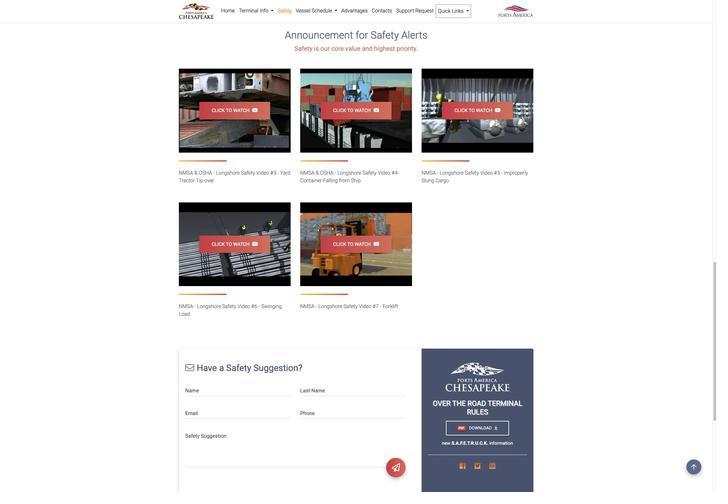 Task type: describe. For each thing, give the bounding box(es) containing it.
nmsa & osha - longshore safety video #4 - container falling from ship
[[301, 170, 401, 184]]

safety link
[[276, 4, 294, 17]]

container
[[301, 178, 322, 184]]

video image for yard
[[179, 69, 291, 153]]

and
[[362, 45, 373, 53]]

suggestion?
[[254, 363, 303, 374]]

value
[[346, 45, 361, 53]]

youtube image for #5
[[493, 108, 501, 113]]

a
[[219, 363, 224, 374]]

have a safety suggestion?
[[197, 363, 303, 374]]

core
[[332, 45, 344, 53]]

vessel
[[296, 8, 311, 14]]

nmsa - longshore safety video #7 - forklift
[[301, 304, 399, 310]]

road
[[468, 400, 487, 408]]

vessel schedule link
[[294, 4, 340, 17]]

nmsa for nmsa - longshore safety video #7 - forklift
[[301, 304, 315, 310]]

information
[[490, 441, 514, 447]]

video for nmsa - longshore safety video #6 - swinging load
[[238, 304, 250, 310]]

linkedin image
[[490, 463, 496, 470]]

#5
[[495, 170, 501, 176]]

Email text field
[[185, 407, 291, 419]]

quick links link
[[436, 4, 472, 18]]

advantages link
[[340, 4, 370, 17]]

facebook square image
[[460, 463, 466, 470]]

safety right a
[[226, 363, 252, 374]]

new
[[442, 441, 451, 447]]

click to watch link for cargo
[[443, 102, 513, 120]]

osha for falling
[[320, 170, 334, 176]]

safety left '#7'
[[344, 304, 358, 310]]

ship
[[351, 178, 361, 184]]

longshore for nmsa - longshore safety video #5 - improperly slung cargo
[[440, 170, 464, 176]]

standards-
[[233, 7, 257, 13]]

have
[[197, 363, 217, 374]]

youtube image for ship
[[371, 108, 380, 113]]

17712-
[[217, 7, 233, 13]]

isos-
[[207, 7, 217, 13]]

improperly
[[505, 170, 529, 176]]

info
[[260, 8, 269, 14]]

1 name from the left
[[185, 388, 199, 394]]

alerts
[[402, 29, 428, 41]]

to for container
[[348, 108, 354, 114]]

https://www.cbp.gov/document/bulletins/ctpat-bulletin- compliance-isos-17712-standards-high-security-seals link
[[179, 0, 507, 13]]

watch for yard
[[233, 108, 250, 114]]

support request
[[397, 8, 434, 14]]

click for cargo
[[455, 108, 468, 114]]

nmsa - longshore safety video #5 - improperly slung cargo
[[422, 170, 529, 184]]

watch for container
[[355, 108, 371, 114]]

watch for cargo
[[476, 108, 493, 114]]

click to watch for yard
[[212, 108, 250, 114]]

from
[[339, 178, 350, 184]]

longshore for nmsa - longshore safety video #6 - swinging load
[[197, 304, 221, 310]]

https://www.cbp.gov/document/bulletins/ctpat-
[[382, 0, 489, 5]]

cargo
[[436, 178, 449, 184]]

for
[[356, 29, 369, 41]]

video for nmsa - longshore safety video #5 - improperly slung cargo
[[481, 170, 493, 176]]

advantages
[[342, 8, 368, 14]]

Safety Suggestion text field
[[185, 429, 406, 468]]

#7
[[373, 304, 379, 310]]

click for yard
[[212, 108, 225, 114]]

load
[[179, 312, 190, 318]]

quick
[[439, 8, 451, 14]]

arrow to bottom image
[[495, 426, 498, 431]]

#6
[[252, 304, 258, 310]]

contacts
[[372, 8, 393, 14]]

suggestion
[[201, 433, 227, 440]]

yard
[[281, 170, 291, 176]]

support
[[397, 8, 414, 14]]

to for cargo
[[469, 108, 475, 114]]

safety inside nmsa - longshore safety video #5 - improperly slung cargo
[[465, 170, 479, 176]]

announcement
[[285, 29, 354, 41]]

safety suggestion
[[185, 433, 227, 440]]

rules
[[467, 408, 489, 417]]

Phone text field
[[301, 407, 406, 419]]

over
[[205, 178, 214, 184]]

nmsa & osha - longshore safety video #3 - yard tractor tip-over
[[179, 170, 291, 184]]



Task type: vqa. For each thing, say whether or not it's contained in the screenshot.
QUICK LINKS
yes



Task type: locate. For each thing, give the bounding box(es) containing it.
nmsa for nmsa & osha - longshore safety video #4 - container falling from ship
[[301, 170, 315, 176]]

& up container
[[316, 170, 319, 176]]

slung
[[422, 178, 435, 184]]

0 vertical spatial youtube image
[[493, 108, 501, 113]]

1 osha from the left
[[199, 170, 212, 176]]

terminal info
[[239, 8, 270, 14]]

video left #5
[[481, 170, 493, 176]]

safety inside safety link
[[278, 8, 292, 14]]

safety left '#6'
[[222, 304, 236, 310]]

download
[[469, 426, 492, 431]]

video inside nmsa & osha - longshore safety video #3 - yard tractor tip-over
[[257, 170, 269, 176]]

safety is our core value and highest priority.
[[295, 45, 418, 53]]

Last Name text field
[[301, 384, 406, 397]]

new s.a.f.e.t.r.u.c.k. information
[[442, 441, 514, 447]]

video left "#3"
[[257, 170, 269, 176]]

youtube image for over
[[250, 108, 258, 113]]

click to watch
[[212, 108, 250, 114], [333, 108, 371, 114], [455, 108, 493, 114], [212, 242, 250, 247], [333, 242, 371, 247]]

name
[[185, 388, 199, 394], [312, 388, 325, 394]]

safety up highest
[[371, 29, 399, 41]]

1 vertical spatial youtube image
[[250, 242, 258, 247]]

click to watch link
[[200, 102, 270, 120], [321, 102, 392, 120], [443, 102, 513, 120], [200, 236, 270, 253], [321, 236, 392, 253]]

falling
[[324, 178, 338, 184]]

osha inside nmsa & osha - longshore safety video #3 - yard tractor tip-over
[[199, 170, 212, 176]]

nmsa
[[179, 170, 193, 176], [301, 170, 315, 176], [422, 170, 436, 176], [179, 304, 193, 310], [301, 304, 315, 310]]

youtube image
[[493, 108, 501, 113], [250, 242, 258, 247]]

nmsa inside nmsa & osha - longshore safety video #4 - container falling from ship
[[301, 170, 315, 176]]

click to watch link for yard
[[200, 102, 270, 120]]

to
[[226, 108, 232, 114], [348, 108, 354, 114], [469, 108, 475, 114], [226, 242, 232, 247], [348, 242, 354, 247]]

highest
[[375, 45, 395, 53]]

over
[[433, 400, 451, 408]]

nmsa for nmsa - longshore safety video #5 - improperly slung cargo
[[422, 170, 436, 176]]

video
[[257, 170, 269, 176], [378, 170, 391, 176], [481, 170, 493, 176], [238, 304, 250, 310], [359, 304, 372, 310]]

1 & from the left
[[195, 170, 198, 176]]

osha up over
[[199, 170, 212, 176]]

s.a.f.e.t.r.u.c.k.
[[452, 441, 489, 447]]

safety left suggestion
[[185, 433, 200, 440]]

osha
[[199, 170, 212, 176], [320, 170, 334, 176]]

2 name from the left
[[312, 388, 325, 394]]

video image for container
[[301, 69, 412, 153]]

is
[[314, 45, 319, 53]]

youtube image inside click to watch link
[[493, 108, 501, 113]]

1 horizontal spatial &
[[316, 170, 319, 176]]

youtube image for #6
[[250, 242, 258, 247]]

safety inside nmsa & osha - longshore safety video #4 - container falling from ship
[[363, 170, 377, 176]]

go to top image
[[687, 460, 702, 475]]

seals
[[287, 7, 299, 13]]

0 horizontal spatial &
[[195, 170, 198, 176]]

& for tractor
[[195, 170, 198, 176]]

nmsa for nmsa - longshore safety video #6 - swinging load
[[179, 304, 193, 310]]

the
[[453, 400, 466, 408]]

0 horizontal spatial name
[[185, 388, 199, 394]]

longshore inside "nmsa - longshore safety video #6 - swinging load"
[[197, 304, 221, 310]]

longshore inside nmsa & osha - longshore safety video #4 - container falling from ship
[[338, 170, 362, 176]]

video inside nmsa & osha - longshore safety video #4 - container falling from ship
[[378, 170, 391, 176]]

youtube image
[[250, 108, 258, 113], [371, 108, 380, 113], [371, 242, 380, 247]]

2 & from the left
[[316, 170, 319, 176]]

longshore inside nmsa & osha - longshore safety video #3 - yard tractor tip-over
[[216, 170, 240, 176]]

& inside nmsa & osha - longshore safety video #3 - yard tractor tip-over
[[195, 170, 198, 176]]

high-
[[257, 7, 268, 13]]

safety left "#3"
[[241, 170, 255, 176]]

over the road terminal rules
[[433, 400, 523, 417]]

compliance-
[[179, 7, 207, 13]]

longshore inside nmsa - longshore safety video #5 - improperly slung cargo
[[440, 170, 464, 176]]

osha inside nmsa & osha - longshore safety video #4 - container falling from ship
[[320, 170, 334, 176]]

safety left #4
[[363, 170, 377, 176]]

forklift
[[383, 304, 399, 310]]

-
[[214, 170, 215, 176], [278, 170, 279, 176], [335, 170, 337, 176], [399, 170, 401, 176], [438, 170, 439, 176], [502, 170, 503, 176], [195, 304, 196, 310], [259, 304, 260, 310], [316, 304, 318, 310], [380, 304, 382, 310]]

https://www.cbp.gov/document/bulletins/ctpat-bulletin- compliance-isos-17712-standards-high-security-seals
[[179, 0, 507, 13]]

safety left is
[[295, 45, 313, 53]]

video image
[[179, 69, 291, 153], [301, 69, 412, 153], [422, 69, 534, 153], [179, 203, 291, 287], [301, 203, 412, 287]]

contacts link
[[370, 4, 395, 17]]

nmsa inside nmsa - longshore safety video #5 - improperly slung cargo
[[422, 170, 436, 176]]

video left '#7'
[[359, 304, 372, 310]]

& up tip- on the left top of page
[[195, 170, 198, 176]]

terminal
[[239, 8, 259, 14]]

email
[[185, 411, 198, 417]]

nmsa - longshore safety video #6 - swinging load
[[179, 304, 282, 318]]

video left '#6'
[[238, 304, 250, 310]]

0 horizontal spatial osha
[[199, 170, 212, 176]]

1 horizontal spatial youtube image
[[493, 108, 501, 113]]

name up "email" at the left bottom of the page
[[185, 388, 199, 394]]

Name text field
[[185, 384, 291, 397]]

0 horizontal spatial youtube image
[[250, 242, 258, 247]]

video image for cargo
[[422, 69, 534, 153]]

safety left vessel
[[278, 8, 292, 14]]

security-
[[268, 7, 287, 13]]

click to watch for container
[[333, 108, 371, 114]]

video left #4
[[378, 170, 391, 176]]

2 osha from the left
[[320, 170, 334, 176]]

longshore
[[216, 170, 240, 176], [338, 170, 362, 176], [440, 170, 464, 176], [197, 304, 221, 310], [319, 304, 343, 310]]

last name
[[301, 388, 325, 394]]

& for falling
[[316, 170, 319, 176]]

video inside nmsa - longshore safety video #5 - improperly slung cargo
[[481, 170, 493, 176]]

osha up the "falling"
[[320, 170, 334, 176]]

tip-
[[196, 178, 205, 184]]

request
[[416, 8, 434, 14]]

home link
[[219, 4, 237, 17]]

nmsa for nmsa & osha - longshore safety video #3 - yard tractor tip-over
[[179, 170, 193, 176]]

safety left #5
[[465, 170, 479, 176]]

tractor
[[179, 178, 195, 184]]

schedule
[[312, 8, 333, 14]]

video for nmsa - longshore safety video #7 - forklift
[[359, 304, 372, 310]]

osha for tractor
[[199, 170, 212, 176]]

nmsa inside nmsa & osha - longshore safety video #3 - yard tractor tip-over
[[179, 170, 193, 176]]

home
[[221, 8, 235, 14]]

twitter square image
[[475, 463, 481, 470]]

quick links
[[439, 8, 465, 14]]

safety inside "nmsa - longshore safety video #6 - swinging load"
[[222, 304, 236, 310]]

#3
[[271, 170, 277, 176]]

terminal info link
[[237, 4, 276, 17]]

support request link
[[395, 4, 436, 17]]

vessel schedule
[[296, 8, 334, 14]]

&
[[195, 170, 198, 176], [316, 170, 319, 176]]

swinging
[[262, 304, 282, 310]]

safety
[[278, 8, 292, 14], [371, 29, 399, 41], [295, 45, 313, 53], [241, 170, 255, 176], [363, 170, 377, 176], [465, 170, 479, 176], [222, 304, 236, 310], [344, 304, 358, 310], [226, 363, 252, 374], [185, 433, 200, 440]]

our
[[321, 45, 330, 53]]

links
[[452, 8, 464, 14]]

terminal
[[488, 400, 523, 408]]

click for container
[[333, 108, 347, 114]]

click to watch link for container
[[321, 102, 392, 120]]

click to watch for cargo
[[455, 108, 493, 114]]

& inside nmsa & osha - longshore safety video #4 - container falling from ship
[[316, 170, 319, 176]]

last
[[301, 388, 310, 394]]

phone
[[301, 411, 315, 417]]

priority.
[[397, 45, 418, 53]]

pdf
[[459, 427, 465, 430]]

1 horizontal spatial name
[[312, 388, 325, 394]]

longshore for nmsa - longshore safety video #7 - forklift
[[319, 304, 343, 310]]

nmsa inside "nmsa - longshore safety video #6 - swinging load"
[[179, 304, 193, 310]]

1 horizontal spatial osha
[[320, 170, 334, 176]]

safety inside nmsa & osha - longshore safety video #3 - yard tractor tip-over
[[241, 170, 255, 176]]

to for yard
[[226, 108, 232, 114]]

video inside "nmsa - longshore safety video #6 - swinging load"
[[238, 304, 250, 310]]

click
[[212, 108, 225, 114], [333, 108, 347, 114], [455, 108, 468, 114], [212, 242, 225, 247], [333, 242, 347, 247]]

announcement for safety alerts
[[285, 29, 428, 41]]

bulletin-
[[489, 0, 507, 5]]

seagirt terminal image
[[446, 363, 510, 392]]

name right last
[[312, 388, 325, 394]]

#4
[[392, 170, 398, 176]]



